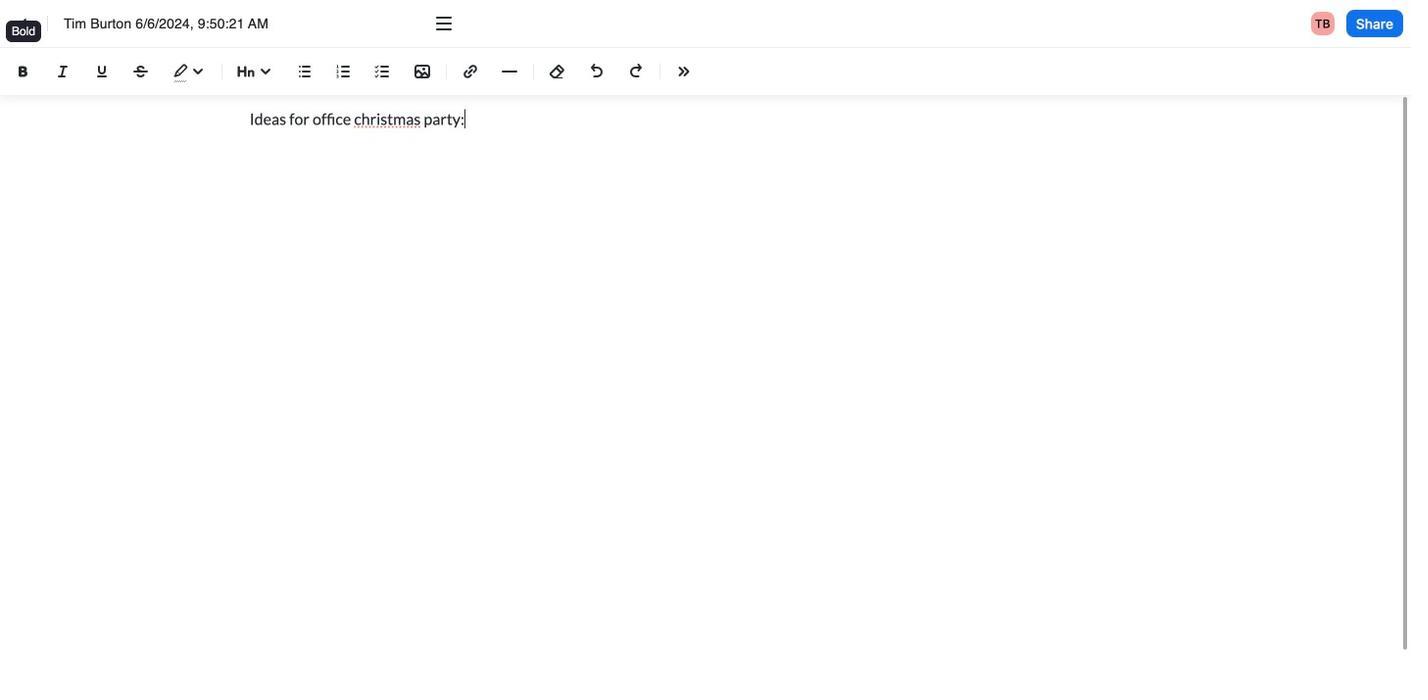 Task type: locate. For each thing, give the bounding box(es) containing it.
tooltip
[[4, 19, 43, 56]]

format options image
[[672, 60, 696, 83]]

checklist image
[[371, 60, 395, 83]]

insert image image
[[411, 60, 434, 83]]

underline image
[[90, 60, 114, 83]]

link image
[[459, 60, 482, 83]]

more image
[[432, 12, 456, 35]]

None text field
[[64, 14, 413, 33]]

strikethrough image
[[129, 60, 153, 83]]



Task type: describe. For each thing, give the bounding box(es) containing it.
divider line image
[[498, 64, 521, 79]]

bulleted list image
[[293, 60, 317, 83]]

all notes image
[[12, 12, 35, 35]]

clear style image
[[546, 60, 569, 83]]

redo image
[[624, 60, 648, 83]]

italic image
[[51, 60, 74, 83]]

bold image
[[12, 60, 35, 83]]

undo image
[[585, 60, 609, 83]]

numbered list image
[[332, 60, 356, 83]]



Task type: vqa. For each thing, say whether or not it's contained in the screenshot.
Numbered List icon
yes



